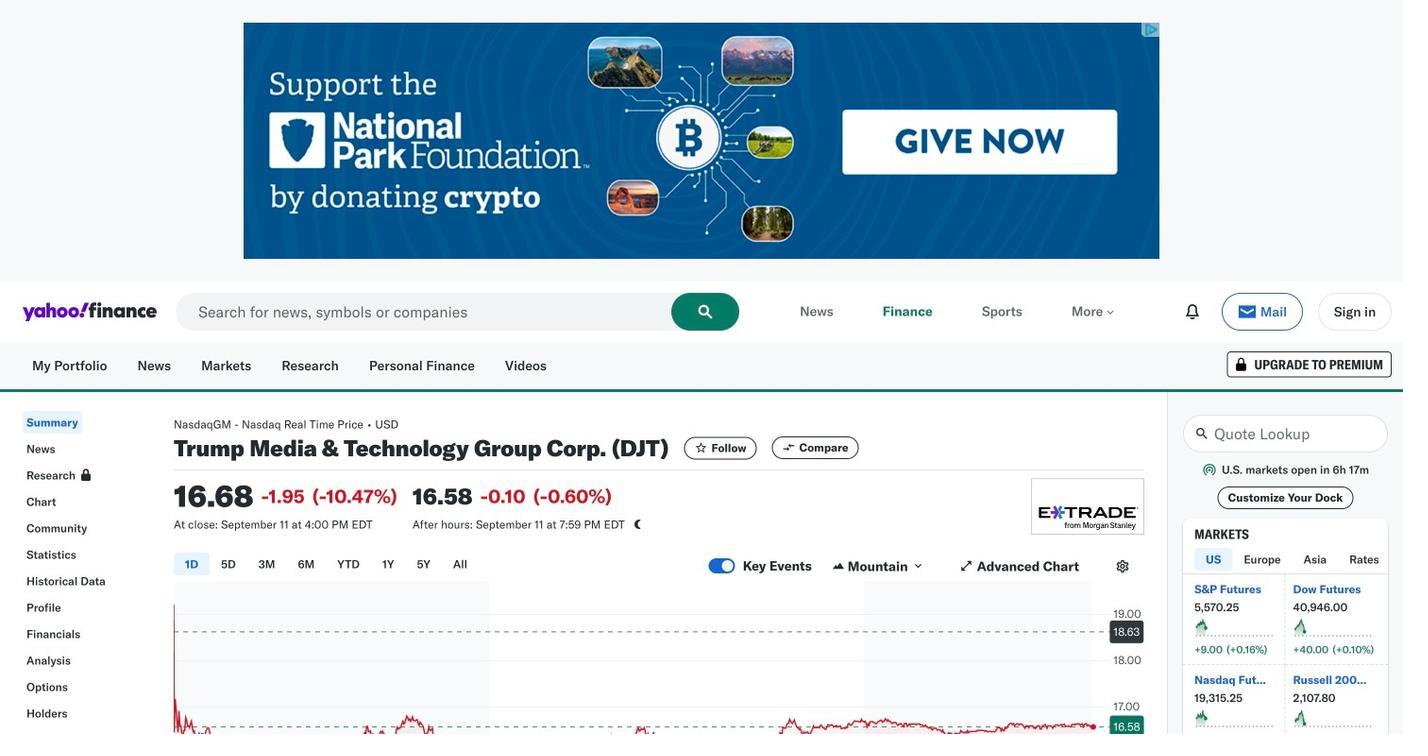Task type: locate. For each thing, give the bounding box(es) containing it.
advertisement element
[[244, 23, 1160, 259], [1032, 478, 1145, 535]]

search image
[[698, 304, 713, 319]]

toolbar
[[1177, 293, 1393, 331]]

djt navigation menubar menu bar
[[0, 407, 151, 734]]

0 vertical spatial advertisement element
[[244, 23, 1160, 259]]

Search for news, symbols or companies text field
[[176, 293, 740, 331]]

None checkbox
[[709, 558, 736, 573]]

None search field
[[176, 293, 740, 331]]

tab list
[[1195, 548, 1404, 574], [174, 550, 709, 581]]

None search field
[[1184, 415, 1389, 453]]



Task type: vqa. For each thing, say whether or not it's contained in the screenshot.
Line 'BUTTON'
no



Task type: describe. For each thing, give the bounding box(es) containing it.
Quote Lookup text field
[[1184, 415, 1389, 453]]

1 vertical spatial advertisement element
[[1032, 478, 1145, 535]]

1 horizontal spatial tab list
[[1195, 548, 1404, 574]]

0 horizontal spatial tab list
[[174, 550, 709, 581]]



